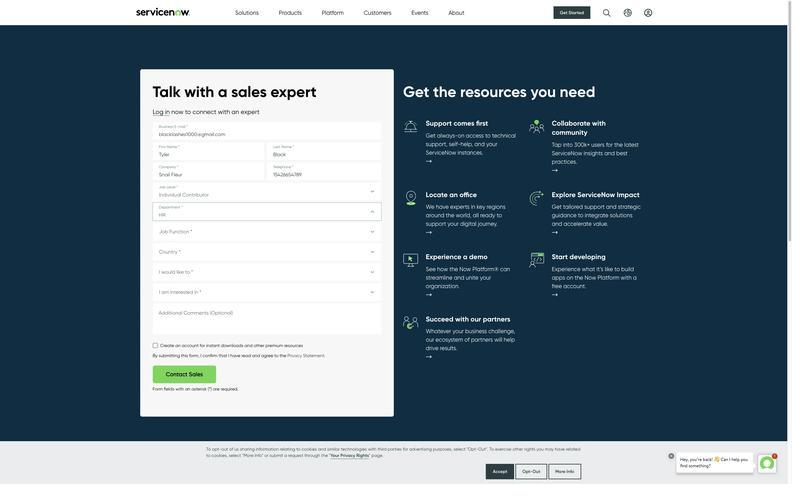 Task type: vqa. For each thing, say whether or not it's contained in the screenshot.
office
yes



Task type: describe. For each thing, give the bounding box(es) containing it.
practices.
[[552, 158, 578, 165]]

First Name text field
[[153, 143, 265, 160]]

servicenow image
[[135, 7, 191, 16]]

succeed
[[426, 315, 454, 324]]

solutions
[[235, 9, 259, 16]]

an down talk with a sales expert
[[232, 108, 239, 116]]

sharing
[[240, 447, 255, 452]]

1 to from the left
[[206, 447, 211, 452]]

servicenow up get tailored support and strategic guidance to integrate solutions and accelerate value.
[[578, 191, 616, 199]]

1 horizontal spatial privacy
[[341, 453, 356, 459]]

talk
[[153, 82, 181, 101]]

get for get started
[[560, 10, 568, 15]]

your privacy rights " page.
[[331, 453, 384, 459]]

strategic
[[618, 204, 641, 210]]

third
[[378, 447, 387, 452]]

you inside to opt-out of us sharing information relating to cookies and similar technologies with third parties for advertising purposes, select "opt-out".  to exercise other rights you may have related to cookies, select "more info" or submit a request through the "
[[537, 447, 544, 452]]

log in now to connect with an expert
[[153, 108, 260, 116]]

by
[[153, 354, 158, 359]]

your inside we have experts in key regions around the world, all ready to support your digital journey.
[[448, 221, 459, 227]]

1 vertical spatial select
[[229, 453, 241, 458]]

more info
[[556, 469, 575, 475]]

an left asterisk
[[185, 387, 190, 392]]

may
[[545, 447, 554, 452]]

form
[[153, 387, 163, 392]]

similar
[[327, 447, 340, 452]]

latest
[[625, 141, 639, 148]]

parties
[[388, 447, 402, 452]]

relating
[[280, 447, 295, 452]]

explore servicenow impact
[[552, 191, 640, 199]]

contact
[[166, 372, 188, 379]]

and inside to opt-out of us sharing information relating to cookies and similar technologies with third parties for advertising purposes, select "opt-out".  to exercise other rights you may have related to cookies, select "more info" or submit a request through the "
[[318, 447, 326, 452]]

around
[[426, 212, 445, 219]]

for inside "tap into 300k+ users for the latest servicenow insights and best practices."
[[607, 141, 613, 148]]

drive
[[426, 345, 439, 352]]

form fields with an asterisk (*) are required.
[[153, 387, 239, 392]]

and inside see how the now platform® can streamline and unite your organization.
[[454, 275, 465, 281]]

to right now
[[185, 108, 191, 116]]

us
[[234, 447, 239, 452]]

get for get always-on access to technical support, self-help, and your servicenow instances.
[[426, 132, 436, 139]]

2 i from the left
[[228, 354, 229, 359]]

experience for experience what it's like to build apps on the now platform with a free account.
[[552, 266, 581, 273]]

info
[[567, 469, 575, 475]]

can
[[501, 266, 511, 273]]

get for get the resources you need
[[403, 82, 430, 101]]

digital
[[461, 221, 477, 227]]

see
[[426, 266, 436, 273]]

self-
[[449, 141, 461, 148]]

Business E-mail text field
[[153, 122, 381, 140]]

to inside get tailored support and strategic guidance to integrate solutions and accelerate value.
[[578, 212, 584, 219]]

of inside to opt-out of us sharing information relating to cookies and similar technologies with third parties for advertising purposes, select "opt-out".  to exercise other rights you may have related to cookies, select "more info" or submit a request through the "
[[229, 447, 233, 452]]

1 i from the left
[[201, 354, 202, 359]]

to opt-out of us sharing information relating to cookies and similar technologies with third parties for advertising purposes, select "opt-out".  to exercise other rights you may have related to cookies, select "more info" or submit a request through the "
[[206, 447, 581, 458]]

submitting
[[159, 354, 180, 359]]

the inside to opt-out of us sharing information relating to cookies and similar technologies with third parties for advertising purposes, select "opt-out".  to exercise other rights you may have related to cookies, select "more info" or submit a request through the "
[[322, 453, 328, 458]]

organization.
[[426, 283, 460, 290]]

servicenow inside get always-on access to technical support, self-help, and your servicenow instances.
[[426, 149, 457, 156]]

the inside see how the now platform® can streamline and unite your organization.
[[450, 266, 458, 273]]

about
[[449, 9, 465, 16]]

with up connect
[[185, 82, 214, 101]]

explore
[[552, 191, 576, 199]]

best
[[617, 150, 628, 157]]

support inside get tailored support and strategic guidance to integrate solutions and accelerate value.
[[585, 204, 605, 210]]

an right create
[[175, 344, 181, 349]]

rights
[[357, 453, 369, 459]]

" inside 'your privacy rights " page.'
[[369, 453, 371, 458]]

1 vertical spatial resources
[[284, 344, 303, 349]]

technical
[[492, 132, 516, 139]]

unite
[[466, 275, 479, 281]]

support comes first
[[426, 119, 489, 128]]

privacy statement link
[[288, 354, 325, 359]]

to up request
[[297, 447, 301, 452]]

solutions button
[[235, 8, 259, 17]]

about button
[[449, 8, 465, 17]]

for inside to opt-out of us sharing information relating to cookies and similar technologies with third parties for advertising purposes, select "opt-out".  to exercise other rights you may have related to cookies, select "more info" or submit a request through the "
[[403, 447, 409, 452]]

how
[[438, 266, 448, 273]]

0 vertical spatial expert
[[271, 82, 317, 101]]

0 vertical spatial our
[[471, 315, 482, 324]]

0 horizontal spatial privacy
[[288, 354, 302, 359]]

locate
[[426, 191, 448, 199]]

access
[[466, 132, 484, 139]]

start developing
[[552, 253, 606, 261]]

1 vertical spatial expert
[[241, 108, 260, 116]]

customers
[[364, 9, 392, 16]]

cookies
[[302, 447, 317, 452]]

are
[[213, 387, 220, 392]]

the inside we have experts in key regions around the world, all ready to support your digital journey.
[[446, 212, 455, 219]]

instant
[[206, 344, 220, 349]]

request
[[288, 453, 304, 458]]

exercise
[[496, 447, 512, 452]]

instances.
[[458, 149, 484, 156]]

0 horizontal spatial have
[[231, 354, 241, 359]]

that
[[219, 354, 227, 359]]

a inside to opt-out of us sharing information relating to cookies and similar technologies with third parties for advertising purposes, select "opt-out".  to exercise other rights you may have related to cookies, select "more info" or submit a request through the "
[[284, 453, 287, 458]]

like
[[605, 266, 614, 273]]

in inside we have experts in key regions around the world, all ready to support your digital journey.
[[471, 204, 476, 210]]

products
[[279, 9, 302, 16]]

with inside to opt-out of us sharing information relating to cookies and similar technologies with third parties for advertising purposes, select "opt-out".  to exercise other rights you may have related to cookies, select "more info" or submit a request through the "
[[368, 447, 377, 452]]

Company text field
[[153, 163, 265, 180]]

customers button
[[364, 8, 392, 17]]

free
[[552, 283, 562, 290]]

0 vertical spatial select
[[454, 447, 466, 452]]

the inside "tap into 300k+ users for the latest servicenow insights and best practices."
[[615, 141, 623, 148]]

through
[[305, 453, 320, 458]]

to inside experience what it's like to build apps on the now platform with a free account.
[[615, 266, 620, 273]]

guidance
[[552, 212, 577, 219]]

and up solutions on the top of page
[[607, 204, 617, 210]]

" inside to opt-out of us sharing information relating to cookies and similar technologies with third parties for advertising purposes, select "opt-out".  to exercise other rights you may have related to cookies, select "more info" or submit a request through the "
[[329, 453, 331, 458]]

log
[[153, 108, 164, 116]]

0 horizontal spatial for
[[200, 344, 205, 349]]

your inside see how the now platform® can streamline and unite your organization.
[[480, 275, 492, 281]]

more info button
[[549, 464, 582, 480]]

and inside "tap into 300k+ users for the latest servicenow insights and best practices."
[[605, 150, 615, 157]]

integrate
[[585, 212, 609, 219]]

it's
[[597, 266, 604, 273]]

first
[[477, 119, 489, 128]]

with right connect
[[218, 108, 230, 116]]

help,
[[461, 141, 473, 148]]

a left demo at the bottom of page
[[463, 253, 468, 261]]

to left cookies,
[[206, 453, 211, 458]]

ecosystem
[[436, 337, 464, 344]]

now inside see how the now platform® can streamline and unite your organization.
[[460, 266, 471, 273]]

results.
[[440, 345, 458, 352]]

our inside whatever your business challenge, our ecosystem of partners will help drive results.
[[426, 337, 435, 344]]

experts
[[451, 204, 470, 210]]

your inside whatever your business challenge, our ecosystem of partners will help drive results.
[[453, 328, 464, 335]]



Task type: locate. For each thing, give the bounding box(es) containing it.
0 horizontal spatial other
[[254, 344, 265, 349]]

your down technical
[[487, 141, 498, 148]]

tap into 300k+ users for the latest servicenow insights and best practices.
[[552, 141, 639, 165]]

and left similar
[[318, 447, 326, 452]]

0 horizontal spatial support
[[426, 221, 447, 227]]

will
[[495, 337, 503, 344]]

to left opt-
[[206, 447, 211, 452]]

in right log
[[165, 108, 170, 116]]

and down access on the right top
[[475, 141, 485, 148]]

the
[[434, 82, 457, 101], [615, 141, 623, 148], [446, 212, 455, 219], [450, 266, 458, 273], [575, 275, 584, 281], [280, 354, 287, 359], [322, 453, 328, 458]]

developing
[[570, 253, 606, 261]]

0 vertical spatial of
[[465, 337, 470, 344]]

sales
[[231, 82, 267, 101]]

office
[[460, 191, 477, 199]]

all
[[473, 212, 479, 219]]

a down "build"
[[634, 275, 637, 281]]

1 horizontal spatial expert
[[271, 82, 317, 101]]

collaborate
[[552, 119, 591, 128]]

2 horizontal spatial have
[[555, 447, 565, 452]]

1 horizontal spatial in
[[471, 204, 476, 210]]

for right parties
[[403, 447, 409, 452]]

1 vertical spatial have
[[231, 354, 241, 359]]

with down "build"
[[621, 275, 632, 281]]

tap
[[552, 141, 562, 148]]

servicenow
[[426, 149, 457, 156], [552, 150, 583, 157], [578, 191, 616, 199]]

2 horizontal spatial for
[[607, 141, 613, 148]]

other inside to opt-out of us sharing information relating to cookies and similar technologies with third parties for advertising purposes, select "opt-out".  to exercise other rights you may have related to cookies, select "more info" or submit a request through the "
[[513, 447, 524, 452]]

0 horizontal spatial of
[[229, 447, 233, 452]]

for left instant
[[200, 344, 205, 349]]

build
[[622, 266, 635, 273]]

1 horizontal spatial "
[[369, 453, 371, 458]]

connect
[[193, 108, 217, 116]]

to right agree
[[275, 354, 279, 359]]

see how the now platform® can streamline and unite your organization.
[[426, 266, 511, 290]]

platform button
[[322, 8, 344, 17]]

1 vertical spatial now
[[585, 275, 597, 281]]

partners inside whatever your business challenge, our ecosystem of partners will help drive results.
[[471, 337, 493, 344]]

contact sales button
[[153, 366, 216, 384]]

privacy left statement
[[288, 354, 302, 359]]

select left "opt-
[[454, 447, 466, 452]]

1 vertical spatial privacy
[[341, 453, 356, 459]]

started
[[569, 10, 584, 15]]

0 horizontal spatial i
[[201, 354, 202, 359]]

account.
[[564, 283, 587, 290]]

need
[[560, 82, 596, 101]]

1 vertical spatial platform
[[598, 275, 620, 281]]

1 horizontal spatial now
[[585, 275, 597, 281]]

experience for experience a demo
[[426, 253, 462, 261]]

other up agree
[[254, 344, 265, 349]]

journey.
[[478, 221, 498, 227]]

resources
[[461, 82, 527, 101], [284, 344, 303, 349]]

i
[[201, 354, 202, 359], [228, 354, 229, 359]]

experience up how
[[426, 253, 462, 261]]

now up unite
[[460, 266, 471, 273]]

to up accelerate
[[578, 212, 584, 219]]

support,
[[426, 141, 448, 148]]

tailored
[[564, 204, 583, 210]]

your up 'ecosystem'
[[453, 328, 464, 335]]

1 horizontal spatial our
[[471, 315, 482, 324]]

opt-out
[[523, 469, 541, 475]]

on inside get always-on access to technical support, self-help, and your servicenow instances.
[[458, 132, 465, 139]]

with up business
[[456, 315, 469, 324]]

0 vertical spatial you
[[531, 82, 556, 101]]

other
[[254, 344, 265, 349], [513, 447, 524, 452]]

streamline
[[426, 275, 453, 281]]

get inside get tailored support and strategic guidance to integrate solutions and accelerate value.
[[552, 204, 562, 210]]

2 vertical spatial have
[[555, 447, 565, 452]]

to inside we have experts in key regions around the world, all ready to support your digital journey.
[[497, 212, 503, 219]]

experience inside experience what it's like to build apps on the now platform with a free account.
[[552, 266, 581, 273]]

challenge,
[[489, 328, 516, 335]]

other left rights
[[513, 447, 524, 452]]

have right may
[[555, 447, 565, 452]]

with inside collaborate with community
[[593, 119, 606, 128]]

0 vertical spatial have
[[436, 204, 449, 210]]

0 vertical spatial on
[[458, 132, 465, 139]]

0 vertical spatial now
[[460, 266, 471, 273]]

now
[[172, 108, 184, 116]]

0 vertical spatial experience
[[426, 253, 462, 261]]

2 " from the left
[[369, 453, 371, 458]]

apps
[[552, 275, 566, 281]]

0 vertical spatial for
[[607, 141, 613, 148]]

support up integrate
[[585, 204, 605, 210]]

1 horizontal spatial other
[[513, 447, 524, 452]]

0 horizontal spatial resources
[[284, 344, 303, 349]]

.
[[325, 354, 326, 359]]

related
[[566, 447, 581, 452]]

i right that
[[228, 354, 229, 359]]

1 horizontal spatial of
[[465, 337, 470, 344]]

collaborate with community
[[552, 119, 606, 137]]

1 " from the left
[[329, 453, 331, 458]]

in left the key
[[471, 204, 476, 210]]

partners up 'challenge,'
[[483, 315, 511, 324]]

get inside get always-on access to technical support, self-help, and your servicenow instances.
[[426, 132, 436, 139]]

1 horizontal spatial resources
[[461, 82, 527, 101]]

and left unite
[[454, 275, 465, 281]]

0 vertical spatial support
[[585, 204, 605, 210]]

1 horizontal spatial have
[[436, 204, 449, 210]]

statement
[[303, 354, 325, 359]]

support
[[426, 119, 452, 128]]

" left the page.
[[369, 453, 371, 458]]

0 horizontal spatial "
[[329, 453, 331, 458]]

now inside experience what it's like to build apps on the now platform with a free account.
[[585, 275, 597, 281]]

advertising
[[410, 447, 432, 452]]

our up business
[[471, 315, 482, 324]]

submit
[[270, 453, 283, 458]]

select
[[454, 447, 466, 452], [229, 453, 241, 458]]

to right access on the right top
[[486, 132, 491, 139]]

1 horizontal spatial select
[[454, 447, 466, 452]]

get started link
[[554, 6, 591, 19]]

sales
[[189, 372, 203, 379]]

0 vertical spatial in
[[165, 108, 170, 116]]

help
[[504, 337, 515, 344]]

out
[[222, 447, 228, 452]]

accept
[[493, 469, 508, 475]]

2 to from the left
[[490, 447, 494, 452]]

1 horizontal spatial support
[[585, 204, 605, 210]]

support down around
[[426, 221, 447, 227]]

1 vertical spatial our
[[426, 337, 435, 344]]

0 horizontal spatial to
[[206, 447, 211, 452]]

of left the us
[[229, 447, 233, 452]]

platform inside experience what it's like to build apps on the now platform with a free account.
[[598, 275, 620, 281]]

have inside to opt-out of us sharing information relating to cookies and similar technologies with third parties for advertising purposes, select "opt-out".  to exercise other rights you may have related to cookies, select "more info" or submit a request through the "
[[555, 447, 565, 452]]

to down the regions
[[497, 212, 503, 219]]

Last Name text field
[[267, 143, 381, 160]]

whatever your business challenge, our ecosystem of partners will help drive results.
[[426, 328, 516, 352]]

go to servicenow account image
[[645, 9, 653, 17]]

opt-
[[212, 447, 222, 452]]

out".
[[479, 447, 489, 452]]

select down the us
[[229, 453, 241, 458]]

privacy down 'technologies'
[[341, 453, 356, 459]]

0 vertical spatial partners
[[483, 315, 511, 324]]

1 horizontal spatial on
[[567, 275, 574, 281]]

1 vertical spatial in
[[471, 204, 476, 210]]

0 horizontal spatial our
[[426, 337, 435, 344]]

have down downloads
[[231, 354, 241, 359]]

1 vertical spatial experience
[[552, 266, 581, 273]]

to right "out"."
[[490, 447, 494, 452]]

experience up apps
[[552, 266, 581, 273]]

experience what it's like to build apps on the now platform with a free account.
[[552, 266, 637, 290]]

for right users
[[607, 141, 613, 148]]

0 vertical spatial resources
[[461, 82, 527, 101]]

Telephone telephone field
[[267, 163, 381, 180]]

our up drive
[[426, 337, 435, 344]]

on up the help,
[[458, 132, 465, 139]]

more
[[556, 469, 566, 475]]

servicenow down support, on the top right
[[426, 149, 457, 156]]

300k+
[[575, 141, 590, 148]]

into
[[564, 141, 573, 148]]

0 horizontal spatial platform
[[322, 9, 344, 16]]

to right like
[[615, 266, 620, 273]]

a down relating
[[284, 453, 287, 458]]

events
[[412, 9, 429, 16]]

0 horizontal spatial expert
[[241, 108, 260, 116]]

your down "world,"
[[448, 221, 459, 227]]

0 horizontal spatial on
[[458, 132, 465, 139]]

now down what
[[585, 275, 597, 281]]

1 vertical spatial other
[[513, 447, 524, 452]]

and inside get always-on access to technical support, self-help, and your servicenow instances.
[[475, 141, 485, 148]]

to
[[185, 108, 191, 116], [486, 132, 491, 139], [497, 212, 503, 219], [578, 212, 584, 219], [615, 266, 620, 273], [275, 354, 279, 359], [297, 447, 301, 452], [206, 453, 211, 458]]

with right fields
[[176, 387, 184, 392]]

page.
[[372, 453, 384, 458]]

a up log in now to connect with an expert
[[218, 82, 228, 101]]

get the resources you need
[[403, 82, 596, 101]]

and left best on the top right of page
[[605, 150, 615, 157]]

0 horizontal spatial select
[[229, 453, 241, 458]]

1 horizontal spatial i
[[228, 354, 229, 359]]

0 horizontal spatial in
[[165, 108, 170, 116]]

None text field
[[153, 304, 381, 335]]

we have experts in key regions around the world, all ready to support your digital journey.
[[426, 204, 506, 227]]

or
[[265, 453, 269, 458]]

technologies
[[341, 447, 367, 452]]

" down similar
[[329, 453, 331, 458]]

regions
[[487, 204, 506, 210]]

comes
[[454, 119, 475, 128]]

0 horizontal spatial experience
[[426, 253, 462, 261]]

1 vertical spatial support
[[426, 221, 447, 227]]

1 vertical spatial of
[[229, 447, 233, 452]]

1 vertical spatial for
[[200, 344, 205, 349]]

your down platform®
[[480, 275, 492, 281]]

with inside experience what it's like to build apps on the now platform with a free account.
[[621, 275, 632, 281]]

servicenow inside "tap into 300k+ users for the latest servicenow insights and best practices."
[[552, 150, 583, 157]]

asterisk
[[192, 387, 207, 392]]

on up account.
[[567, 275, 574, 281]]

solutions
[[610, 212, 633, 219]]

(*)
[[208, 387, 212, 392]]

have up around
[[436, 204, 449, 210]]

users
[[592, 141, 605, 148]]

and up the read
[[245, 344, 253, 349]]

2 vertical spatial for
[[403, 447, 409, 452]]

1 vertical spatial you
[[537, 447, 544, 452]]

a inside experience what it's like to build apps on the now platform with a free account.
[[634, 275, 637, 281]]

0 vertical spatial other
[[254, 344, 265, 349]]

an
[[232, 108, 239, 116], [450, 191, 458, 199], [175, 344, 181, 349], [185, 387, 190, 392]]

the inside experience what it's like to build apps on the now platform with a free account.
[[575, 275, 584, 281]]

on
[[458, 132, 465, 139], [567, 275, 574, 281]]

support inside we have experts in key regions around the world, all ready to support your digital journey.
[[426, 221, 447, 227]]

succeed with our partners
[[426, 315, 511, 324]]

and right the read
[[252, 354, 260, 359]]

downloads
[[221, 344, 244, 349]]

1 horizontal spatial experience
[[552, 266, 581, 273]]

your
[[331, 453, 340, 459]]

to inside get always-on access to technical support, self-help, and your servicenow instances.
[[486, 132, 491, 139]]

required.
[[221, 387, 239, 392]]

of down business
[[465, 337, 470, 344]]

i right form,
[[201, 354, 202, 359]]

ready
[[481, 212, 496, 219]]

have inside we have experts in key regions around the world, all ready to support your digital journey.
[[436, 204, 449, 210]]

get started
[[560, 10, 584, 15]]

talk with a sales expert
[[153, 82, 317, 101]]

get for get tailored support and strategic guidance to integrate solutions and accelerate value.
[[552, 204, 562, 210]]

your inside get always-on access to technical support, self-help, and your servicenow instances.
[[487, 141, 498, 148]]

1 vertical spatial on
[[567, 275, 574, 281]]

we
[[426, 204, 435, 210]]

1 horizontal spatial platform
[[598, 275, 620, 281]]

0 vertical spatial platform
[[322, 9, 344, 16]]

always-
[[437, 132, 458, 139]]

and down guidance
[[552, 221, 563, 227]]

an up experts
[[450, 191, 458, 199]]

of inside whatever your business challenge, our ecosystem of partners will help drive results.
[[465, 337, 470, 344]]

partners down business
[[471, 337, 493, 344]]

with up users
[[593, 119, 606, 128]]

1 horizontal spatial to
[[490, 447, 494, 452]]

in
[[165, 108, 170, 116], [471, 204, 476, 210]]

on inside experience what it's like to build apps on the now platform with a free account.
[[567, 275, 574, 281]]

your privacy rights link
[[331, 453, 369, 460]]

whatever
[[426, 328, 452, 335]]

rights
[[525, 447, 536, 452]]

1 vertical spatial partners
[[471, 337, 493, 344]]

value.
[[594, 221, 609, 227]]

with up the page.
[[368, 447, 377, 452]]

servicenow down into
[[552, 150, 583, 157]]

experience a demo
[[426, 253, 488, 261]]

0 vertical spatial privacy
[[288, 354, 302, 359]]

1 horizontal spatial for
[[403, 447, 409, 452]]

fields
[[164, 387, 175, 392]]

0 horizontal spatial now
[[460, 266, 471, 273]]



